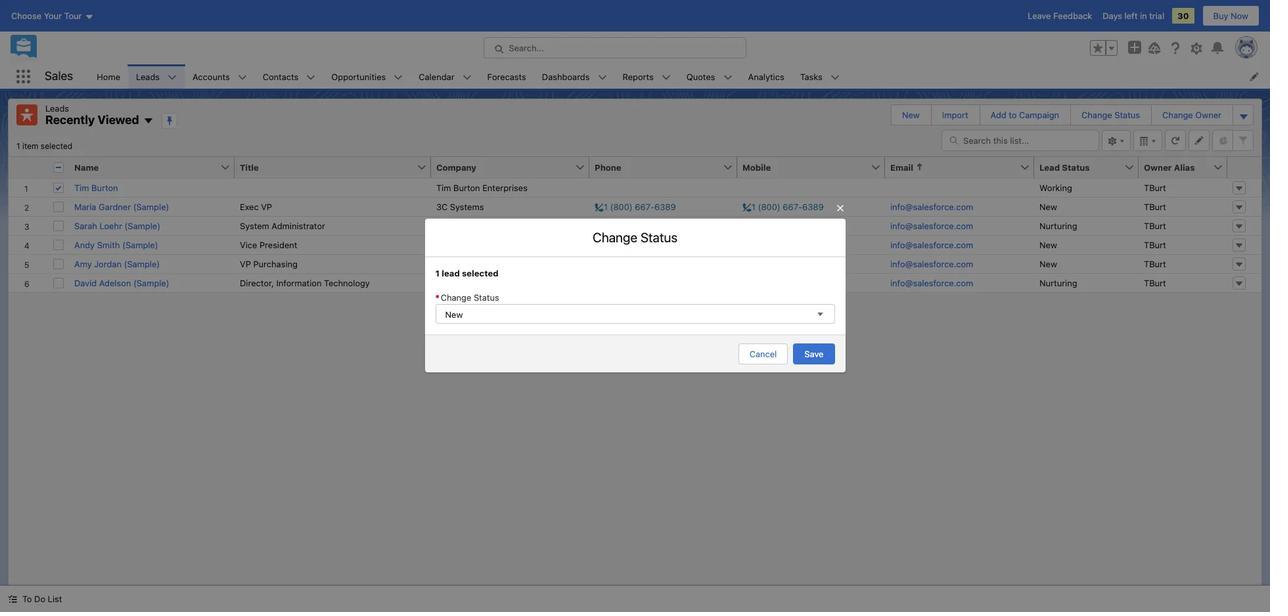 Task type: vqa. For each thing, say whether or not it's contained in the screenshot.
Phone
yes



Task type: describe. For each thing, give the bounding box(es) containing it.
lead
[[442, 268, 460, 279]]

3c systems
[[437, 202, 484, 212]]

andy smith (sample) link
[[74, 240, 158, 250]]

days
[[1103, 11, 1123, 21]]

sarah loehr (sample) link
[[74, 221, 161, 231]]

contacts
[[263, 71, 299, 82]]

lead status button
[[1035, 157, 1125, 178]]

inc.
[[473, 221, 488, 231]]

maria gardner (sample) link
[[74, 202, 169, 212]]

reports link
[[615, 64, 662, 89]]

0 horizontal spatial change status
[[441, 292, 500, 303]]

green dot publishing
[[437, 278, 521, 288]]

3 info@salesforce.com from the top
[[891, 240, 974, 250]]

opportunities list item
[[324, 64, 411, 89]]

administrator
[[272, 221, 325, 231]]

left
[[1125, 11, 1138, 21]]

1 horizontal spatial vp
[[261, 202, 272, 212]]

medlife,
[[437, 221, 471, 231]]

leave
[[1028, 11, 1052, 21]]

owner inside recently viewed grid
[[1145, 162, 1173, 173]]

contacts list item
[[255, 64, 324, 89]]

new button
[[436, 305, 835, 324]]

tburt for medlife, inc.
[[1145, 221, 1167, 231]]

display as table image
[[1134, 130, 1163, 151]]

tim burton enterprises
[[437, 182, 528, 193]]

tim for tim burton
[[74, 182, 89, 193]]

lead
[[1040, 162, 1061, 173]]

Search Recently Viewed list view. search field
[[942, 130, 1100, 151]]

info@salesforce.com for medlife, inc.
[[891, 221, 974, 231]]

new inside new button
[[903, 110, 920, 120]]

vice president
[[240, 240, 297, 250]]

add to campaign
[[991, 110, 1060, 120]]

2 nurturing from the top
[[1040, 278, 1078, 288]]

adelson
[[99, 278, 131, 288]]

action element
[[1228, 157, 1262, 179]]

accounts list item
[[185, 64, 255, 89]]

new inside new popup button
[[445, 310, 463, 320]]

recently viewed grid
[[9, 157, 1262, 293]]

tim burton link
[[74, 182, 118, 193]]

quotes list item
[[679, 64, 741, 89]]

amy jordan (sample) link
[[74, 259, 160, 269]]

tburt for 3c systems
[[1145, 202, 1167, 212]]

quotes link
[[679, 64, 724, 89]]

analytics link
[[741, 64, 793, 89]]

change owner
[[1163, 110, 1222, 120]]

andy
[[74, 240, 95, 250]]

status inside recently viewed grid
[[1063, 162, 1090, 173]]

company element
[[431, 157, 598, 179]]

change status button
[[1072, 105, 1151, 125]]

info@salesforce.com link for green dot publishing
[[891, 278, 974, 288]]

search...
[[509, 43, 544, 53]]

accounts link
[[185, 64, 238, 89]]

dashboards link
[[534, 64, 598, 89]]

save
[[805, 349, 824, 360]]

company button
[[431, 157, 575, 178]]

opportunities link
[[324, 64, 394, 89]]

name button
[[69, 157, 220, 178]]

green
[[437, 278, 461, 288]]

none search field inside the recently viewed|leads|list view element
[[942, 130, 1100, 151]]

leads list item
[[128, 64, 185, 89]]

1 tburt from the top
[[1145, 182, 1167, 193]]

tburt for lee enterprise, inc
[[1145, 259, 1167, 269]]

home link
[[89, 64, 128, 89]]

owner alias
[[1145, 162, 1196, 173]]

contacts link
[[255, 64, 307, 89]]

1 nurturing from the top
[[1040, 221, 1078, 231]]

tasks list item
[[793, 64, 848, 89]]

info@salesforce.com link for medlife, inc.
[[891, 221, 974, 231]]

4 tburt from the top
[[1145, 240, 1167, 250]]

mobile button
[[738, 157, 871, 178]]

trial
[[1150, 11, 1165, 21]]

lee enterprise, inc
[[437, 259, 511, 269]]

feedback
[[1054, 11, 1093, 21]]

tim for tim burton enterprises
[[437, 182, 451, 193]]

tasks
[[801, 71, 823, 82]]

mobile
[[743, 162, 771, 173]]

inc
[[499, 259, 511, 269]]

list view controls image
[[1103, 130, 1131, 151]]

to do list button
[[0, 586, 70, 613]]

days left in trial
[[1103, 11, 1165, 21]]

leads inside list item
[[136, 71, 160, 82]]

(sample) for andy smith (sample)
[[122, 240, 158, 250]]

email
[[891, 162, 914, 173]]

buy now
[[1214, 11, 1249, 21]]

burton for tim burton
[[91, 182, 118, 193]]

buy
[[1214, 11, 1229, 21]]

campaign
[[1020, 110, 1060, 120]]

(sample) for maria gardner (sample)
[[133, 202, 169, 212]]

smith
[[97, 240, 120, 250]]

cancel button
[[739, 344, 789, 365]]

jordan
[[94, 259, 122, 269]]

forecasts
[[488, 71, 527, 82]]

enterprise,
[[453, 259, 496, 269]]

now
[[1231, 11, 1249, 21]]

company
[[437, 162, 477, 173]]

amy jordan (sample)
[[74, 259, 160, 269]]

3c
[[437, 202, 448, 212]]

system administrator
[[240, 221, 325, 231]]

1 vertical spatial change status
[[593, 230, 678, 245]]

home
[[97, 71, 120, 82]]

opportunities
[[332, 71, 386, 82]]

info@salesforce.com link for 3c systems
[[891, 202, 974, 212]]

new for 3rd info@salesforce.com 'link' from the bottom
[[1040, 240, 1058, 250]]

add to campaign button
[[981, 105, 1070, 125]]

amy
[[74, 259, 92, 269]]

title element
[[235, 157, 439, 179]]

tburt for green dot publishing
[[1145, 278, 1167, 288]]

sarah
[[74, 221, 97, 231]]

1 for 1 item selected
[[16, 141, 20, 151]]

accounts
[[193, 71, 230, 82]]

enterprises
[[483, 182, 528, 193]]

maria gardner (sample)
[[74, 202, 169, 212]]

email button
[[886, 157, 1020, 178]]

burton for tim burton enterprises
[[454, 182, 480, 193]]

text default image
[[8, 595, 17, 604]]

andy smith (sample)
[[74, 240, 158, 250]]

add
[[991, 110, 1007, 120]]

name element
[[69, 157, 243, 179]]

phone element
[[590, 157, 746, 179]]

new for info@salesforce.com 'link' associated with lee enterprise, inc
[[1040, 259, 1058, 269]]



Task type: locate. For each thing, give the bounding box(es) containing it.
(sample) for amy jordan (sample)
[[124, 259, 160, 269]]

2 info@salesforce.com from the top
[[891, 221, 974, 231]]

owner alias element
[[1139, 157, 1236, 179]]

0 vertical spatial change status
[[1082, 110, 1141, 120]]

sales
[[45, 69, 73, 83]]

new for 3c systems info@salesforce.com 'link'
[[1040, 202, 1058, 212]]

change owner button
[[1153, 105, 1233, 125]]

item number image
[[9, 157, 48, 178]]

lead status element
[[1035, 157, 1147, 179]]

tim
[[74, 182, 89, 193], [437, 182, 451, 193]]

lee
[[437, 259, 451, 269]]

vp
[[261, 202, 272, 212], [240, 259, 251, 269]]

0 vertical spatial nurturing
[[1040, 221, 1078, 231]]

save button
[[794, 344, 835, 365]]

1 vertical spatial vp
[[240, 259, 251, 269]]

nurturing
[[1040, 221, 1078, 231], [1040, 278, 1078, 288]]

dashboards list item
[[534, 64, 615, 89]]

calendar list item
[[411, 64, 480, 89]]

1 for 1 lead selected
[[436, 268, 440, 279]]

mobile element
[[738, 157, 893, 179]]

to do list
[[22, 594, 62, 605]]

medlife, inc. cell
[[431, 216, 590, 235]]

1 vertical spatial owner
[[1145, 162, 1173, 173]]

leads right the home link
[[136, 71, 160, 82]]

1 tim from the left
[[74, 182, 89, 193]]

4 info@salesforce.com from the top
[[891, 259, 974, 269]]

leave feedback link
[[1028, 11, 1093, 21]]

exec
[[240, 202, 259, 212]]

0 vertical spatial vp
[[261, 202, 272, 212]]

1 horizontal spatial change status
[[593, 230, 678, 245]]

import
[[943, 110, 969, 120]]

in
[[1141, 11, 1148, 21]]

calendar link
[[411, 64, 463, 89]]

1 burton from the left
[[91, 182, 118, 193]]

6 tburt from the top
[[1145, 278, 1167, 288]]

1 lead selected
[[436, 268, 499, 279]]

reports
[[623, 71, 654, 82]]

1 horizontal spatial burton
[[454, 182, 480, 193]]

None search field
[[942, 130, 1100, 151]]

0 horizontal spatial owner
[[1145, 162, 1173, 173]]

change status inside button
[[1082, 110, 1141, 120]]

1 horizontal spatial owner
[[1196, 110, 1222, 120]]

working
[[1040, 182, 1073, 193]]

maria
[[74, 202, 96, 212]]

1 vertical spatial leads
[[45, 103, 69, 114]]

tim up maria
[[74, 182, 89, 193]]

new button
[[892, 105, 931, 125]]

action image
[[1228, 157, 1262, 178]]

2 burton from the left
[[454, 182, 480, 193]]

1
[[16, 141, 20, 151], [436, 268, 440, 279]]

0 horizontal spatial tim
[[74, 182, 89, 193]]

5 info@salesforce.com link from the top
[[891, 278, 974, 288]]

2 info@salesforce.com link from the top
[[891, 221, 974, 231]]

1 left the item
[[16, 141, 20, 151]]

to
[[22, 594, 32, 605]]

title
[[240, 162, 259, 173]]

3 tburt from the top
[[1145, 221, 1167, 231]]

info@salesforce.com for lee enterprise, inc
[[891, 259, 974, 269]]

email element
[[886, 157, 1043, 179]]

sarah loehr (sample)
[[74, 221, 161, 231]]

selected inside the recently viewed|leads|list view element
[[41, 141, 72, 151]]

tim up 3c on the left top of the page
[[437, 182, 451, 193]]

1 horizontal spatial 1
[[436, 268, 440, 279]]

list
[[48, 594, 62, 605]]

1 inside the recently viewed|leads|list view element
[[16, 141, 20, 151]]

list containing home
[[89, 64, 1271, 89]]

david adelson (sample)
[[74, 278, 169, 288]]

5 info@salesforce.com from the top
[[891, 278, 974, 288]]

leads down the sales
[[45, 103, 69, 114]]

0 vertical spatial 1
[[16, 141, 20, 151]]

info@salesforce.com link for lee enterprise, inc
[[891, 259, 974, 269]]

group
[[1091, 40, 1118, 56]]

forecasts link
[[480, 64, 534, 89]]

title button
[[235, 157, 417, 178]]

*
[[436, 292, 440, 303]]

quotes
[[687, 71, 716, 82]]

5 tburt from the top
[[1145, 259, 1167, 269]]

1 horizontal spatial leads
[[136, 71, 160, 82]]

owner alias button
[[1139, 157, 1214, 178]]

do
[[34, 594, 45, 605]]

systems
[[450, 202, 484, 212]]

1 vertical spatial 1
[[436, 268, 440, 279]]

(sample) right adelson
[[133, 278, 169, 288]]

owner
[[1196, 110, 1222, 120], [1145, 162, 1173, 173]]

recently viewed status
[[16, 141, 72, 151]]

info@salesforce.com for 3c systems
[[891, 202, 974, 212]]

3 info@salesforce.com link from the top
[[891, 240, 974, 250]]

publishing
[[479, 278, 521, 288]]

cancel
[[750, 349, 777, 360]]

selected for 1 item selected
[[41, 141, 72, 151]]

leave feedback
[[1028, 11, 1093, 21]]

4 info@salesforce.com link from the top
[[891, 259, 974, 269]]

1 vertical spatial selected
[[462, 268, 499, 279]]

recently
[[45, 113, 95, 127]]

0 vertical spatial selected
[[41, 141, 72, 151]]

2 tim from the left
[[437, 182, 451, 193]]

0 horizontal spatial 1
[[16, 141, 20, 151]]

0 horizontal spatial burton
[[91, 182, 118, 193]]

(sample) down 'maria gardner (sample)'
[[125, 221, 161, 231]]

1 item selected
[[16, 141, 72, 151]]

1 horizontal spatial selected
[[462, 268, 499, 279]]

list
[[89, 64, 1271, 89]]

dashboards
[[542, 71, 590, 82]]

info@salesforce.com link
[[891, 202, 974, 212], [891, 221, 974, 231], [891, 240, 974, 250], [891, 259, 974, 269], [891, 278, 974, 288]]

0 horizontal spatial leads
[[45, 103, 69, 114]]

(sample) for sarah loehr (sample)
[[125, 221, 161, 231]]

2 tburt from the top
[[1145, 202, 1167, 212]]

medlife, inc.
[[437, 221, 488, 231]]

burton up gardner at the top left of the page
[[91, 182, 118, 193]]

1 info@salesforce.com link from the top
[[891, 202, 974, 212]]

search... button
[[484, 37, 747, 59]]

information
[[276, 278, 322, 288]]

purchasing
[[253, 259, 298, 269]]

owner left alias at the right top of page
[[1145, 162, 1173, 173]]

info@salesforce.com for green dot publishing
[[891, 278, 974, 288]]

burton up the systems
[[454, 182, 480, 193]]

phone button
[[590, 157, 723, 178]]

1 vertical spatial nurturing
[[1040, 278, 1078, 288]]

item number element
[[9, 157, 48, 179]]

recently viewed
[[45, 113, 139, 127]]

click to dial disabled image
[[595, 202, 676, 212], [743, 202, 824, 212], [595, 240, 676, 250]]

import button
[[932, 105, 979, 125]]

(sample) up "david adelson (sample)" link
[[124, 259, 160, 269]]

alias
[[1175, 162, 1196, 173]]

selected
[[41, 141, 72, 151], [462, 268, 499, 279]]

director, information technology
[[240, 278, 370, 288]]

vice
[[240, 240, 257, 250]]

2 vertical spatial change status
[[441, 292, 500, 303]]

change
[[1082, 110, 1113, 120], [1163, 110, 1194, 120], [593, 230, 638, 245], [441, 292, 472, 303]]

(sample) for david adelson (sample)
[[133, 278, 169, 288]]

(sample) right gardner at the top left of the page
[[133, 202, 169, 212]]

selected for 1 lead selected
[[462, 268, 499, 279]]

vp right exec
[[261, 202, 272, 212]]

item
[[22, 141, 38, 151]]

0 vertical spatial leads
[[136, 71, 160, 82]]

2 horizontal spatial change status
[[1082, 110, 1141, 120]]

director,
[[240, 278, 274, 288]]

0 vertical spatial owner
[[1196, 110, 1222, 120]]

viewed
[[98, 113, 139, 127]]

david adelson (sample) link
[[74, 278, 169, 288]]

(sample) down sarah loehr (sample) link
[[122, 240, 158, 250]]

1 info@salesforce.com from the top
[[891, 202, 974, 212]]

0 horizontal spatial vp
[[240, 259, 251, 269]]

0 horizontal spatial selected
[[41, 141, 72, 151]]

leads link
[[128, 64, 168, 89]]

vp down vice
[[240, 259, 251, 269]]

30
[[1178, 11, 1190, 21]]

burton
[[91, 182, 118, 193], [454, 182, 480, 193]]

1 left lead
[[436, 268, 440, 279]]

owner up owner alias element
[[1196, 110, 1222, 120]]

analytics
[[749, 71, 785, 82]]

leads
[[136, 71, 160, 82], [45, 103, 69, 114]]

calendar
[[419, 71, 455, 82]]

tasks link
[[793, 64, 831, 89]]

president
[[260, 240, 297, 250]]

vp purchasing
[[240, 259, 298, 269]]

lead status
[[1040, 162, 1090, 173]]

recently viewed|leads|list view element
[[8, 99, 1263, 586]]

1 horizontal spatial tim
[[437, 182, 451, 193]]

reports list item
[[615, 64, 679, 89]]

status
[[1115, 110, 1141, 120], [1063, 162, 1090, 173], [641, 230, 678, 245], [474, 292, 500, 303]]

cell
[[48, 157, 69, 179], [590, 179, 738, 197], [590, 216, 738, 235], [431, 235, 590, 254], [590, 254, 738, 273], [590, 273, 738, 292]]



